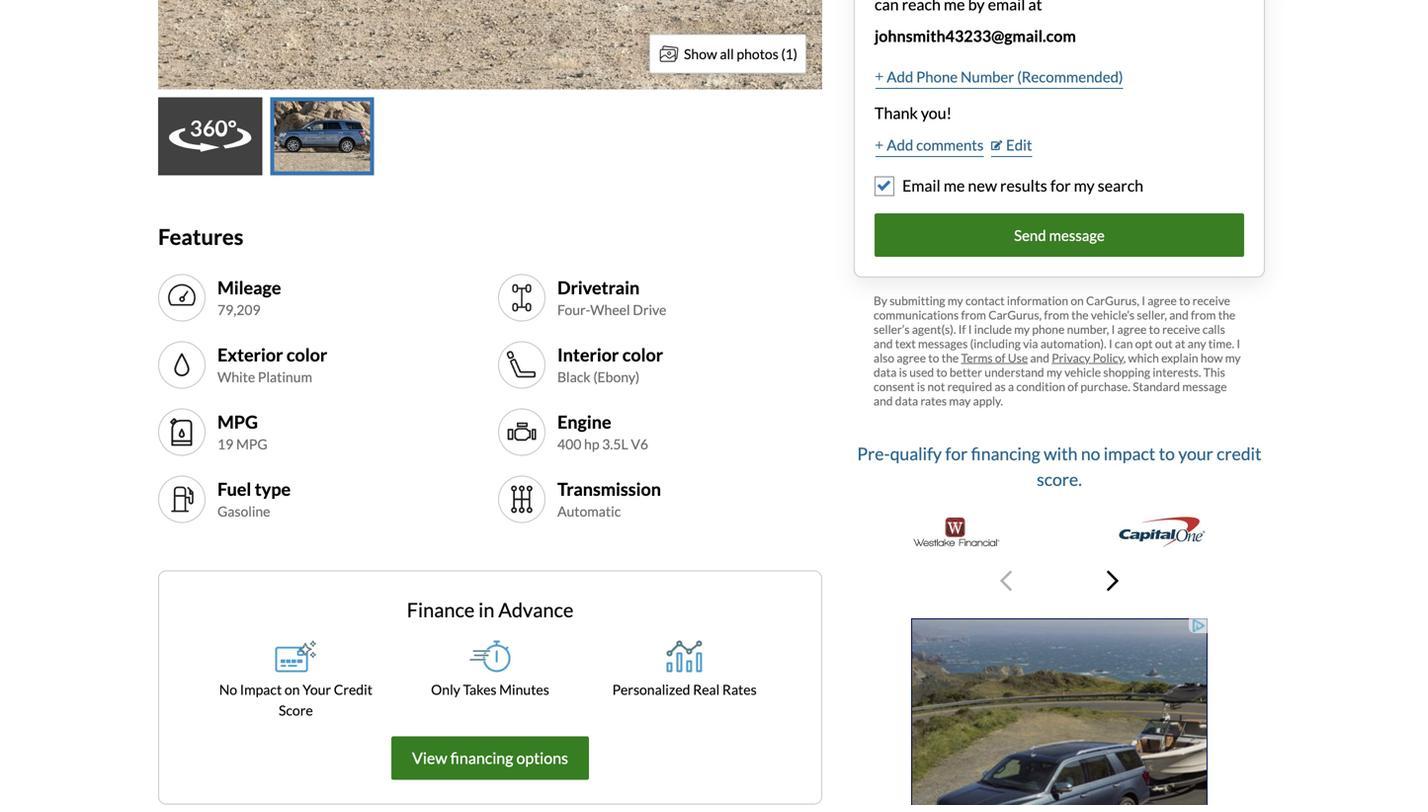 Task type: locate. For each thing, give the bounding box(es) containing it.
and down also
[[874, 394, 893, 408]]

agent(s).
[[912, 322, 956, 337]]

cargurus,
[[1086, 294, 1140, 308], [989, 308, 1042, 322]]

1 vertical spatial agree
[[1118, 322, 1147, 337]]

0 vertical spatial plus image
[[876, 72, 883, 82]]

for right qualify at the right of page
[[945, 443, 968, 464]]

search
[[1098, 176, 1144, 195]]

number
[[961, 67, 1014, 85]]

2 horizontal spatial from
[[1191, 308, 1216, 322]]

message right send
[[1049, 226, 1105, 244]]

mileage 79,209
[[217, 277, 281, 318]]

mileage
[[217, 277, 281, 298]]

fuel
[[217, 478, 251, 500]]

agree up out
[[1148, 294, 1177, 308]]

your
[[1179, 443, 1214, 464]]

of
[[995, 351, 1006, 365], [1068, 380, 1078, 394]]

color
[[287, 344, 327, 366], [622, 344, 663, 366]]

include
[[974, 322, 1012, 337]]

plus image inside add phone number (recommended) button
[[876, 72, 883, 82]]

on up score
[[285, 682, 300, 698]]

no impact on your credit score
[[219, 682, 373, 719]]

plus image inside add comments button
[[876, 140, 883, 150]]

1 from from the left
[[961, 308, 986, 322]]

rates
[[921, 394, 947, 408]]

qualify
[[890, 443, 942, 464]]

score
[[279, 702, 313, 719]]

to
[[1179, 294, 1190, 308], [1149, 322, 1160, 337], [928, 351, 939, 365], [937, 365, 948, 380], [1159, 443, 1175, 464]]

0 vertical spatial financing
[[971, 443, 1041, 464]]

interior color black (ebony)
[[557, 344, 663, 386]]

1 vertical spatial for
[[945, 443, 968, 464]]

text
[[895, 337, 916, 351]]

white
[[217, 369, 255, 386]]

color inside interior color black (ebony)
[[622, 344, 663, 366]]

if
[[959, 322, 966, 337]]

better
[[950, 365, 983, 380]]

cargurus, up "number,"
[[1086, 294, 1140, 308]]

agree up ,
[[1118, 322, 1147, 337]]

opt
[[1135, 337, 1153, 351]]

i right if
[[968, 322, 972, 337]]

on up "number,"
[[1071, 294, 1084, 308]]

0 vertical spatial for
[[1051, 176, 1071, 195]]

1 vertical spatial of
[[1068, 380, 1078, 394]]

purchase.
[[1081, 380, 1131, 394]]

0 horizontal spatial is
[[899, 365, 907, 380]]

receive up explain
[[1162, 322, 1200, 337]]

color for exterior color
[[287, 344, 327, 366]]

view vehicle photo 2 image
[[270, 97, 374, 175]]

0 horizontal spatial color
[[287, 344, 327, 366]]

is left not
[[917, 380, 925, 394]]

for
[[1051, 176, 1071, 195], [945, 443, 968, 464]]

add up thank
[[887, 67, 914, 85]]

and right use
[[1030, 351, 1050, 365]]

color inside exterior color white platinum
[[287, 344, 327, 366]]

data down text
[[874, 365, 897, 380]]

2 vertical spatial agree
[[897, 351, 926, 365]]

the up "automation)."
[[1072, 308, 1089, 322]]

0 horizontal spatial message
[[1049, 226, 1105, 244]]

to left your
[[1159, 443, 1175, 464]]

1 vertical spatial message
[[1183, 380, 1227, 394]]

1 vertical spatial receive
[[1162, 322, 1200, 337]]

2 color from the left
[[622, 344, 663, 366]]

of inside , which explain how my data is used to better understand my vehicle shopping interests. this consent is not required as a condition of purchase. standard message and data rates may apply.
[[1068, 380, 1078, 394]]

finance
[[407, 599, 475, 622]]

1 horizontal spatial is
[[917, 380, 925, 394]]

advance
[[498, 599, 574, 622]]

is
[[899, 365, 907, 380], [917, 380, 925, 394]]

mpg up the 19
[[217, 411, 258, 433]]

color up platinum
[[287, 344, 327, 366]]

send message button
[[875, 214, 1244, 257]]

of down privacy
[[1068, 380, 1078, 394]]

is left used
[[899, 365, 907, 380]]

engine 400 hp 3.5l v6
[[557, 411, 648, 453]]

1 add from the top
[[887, 67, 914, 85]]

number,
[[1067, 322, 1109, 337]]

only
[[431, 682, 460, 698]]

message inside , which explain how my data is used to better understand my vehicle shopping interests. this consent is not required as a condition of purchase. standard message and data rates may apply.
[[1183, 380, 1227, 394]]

from up any
[[1191, 308, 1216, 322]]

tab list
[[158, 97, 822, 175]]

and inside , which explain how my data is used to better understand my vehicle shopping interests. this consent is not required as a condition of purchase. standard message and data rates may apply.
[[874, 394, 893, 408]]

receive
[[1193, 294, 1231, 308], [1162, 322, 1200, 337]]

add down thank
[[887, 136, 914, 154]]

1 horizontal spatial on
[[1071, 294, 1084, 308]]

0 horizontal spatial of
[[995, 351, 1006, 365]]

any
[[1188, 337, 1206, 351]]

of left use
[[995, 351, 1006, 365]]

0 horizontal spatial agree
[[897, 351, 926, 365]]

thank you!
[[875, 103, 952, 123]]

i right "time." at the top right
[[1237, 337, 1241, 351]]

to left at
[[1149, 322, 1160, 337]]

terms
[[961, 351, 993, 365]]

interests.
[[1153, 365, 1201, 380]]

1 plus image from the top
[[876, 72, 883, 82]]

i right vehicle's
[[1142, 294, 1145, 308]]

message down how at the right
[[1183, 380, 1227, 394]]

1 vertical spatial plus image
[[876, 140, 883, 150]]

for inside pre-qualify for financing with no impact to your credit score.
[[945, 443, 968, 464]]

minutes
[[499, 682, 549, 698]]

standard
[[1133, 380, 1180, 394]]

seller,
[[1137, 308, 1167, 322]]

0 horizontal spatial financing
[[450, 749, 513, 768]]

apply.
[[973, 394, 1003, 408]]

johnsmith43233@gmail.com
[[875, 26, 1076, 45]]

1 vertical spatial on
[[285, 682, 300, 698]]

79,209
[[217, 302, 261, 318]]

2 plus image from the top
[[876, 140, 883, 150]]

drive
[[633, 302, 667, 318]]

pre-qualify for financing with no impact to your credit score. button
[[854, 432, 1265, 611]]

2 add from the top
[[887, 136, 914, 154]]

personalized
[[612, 682, 690, 698]]

calls
[[1203, 322, 1225, 337]]

condition
[[1016, 380, 1066, 394]]

0 vertical spatial on
[[1071, 294, 1084, 308]]

1 horizontal spatial color
[[622, 344, 663, 366]]

hp
[[584, 436, 600, 453]]

1 horizontal spatial message
[[1183, 380, 1227, 394]]

1 vertical spatial data
[[895, 394, 918, 408]]

plus image for add phone number (recommended)
[[876, 72, 883, 82]]

by
[[874, 294, 888, 308]]

my up if
[[948, 294, 963, 308]]

add comments button
[[875, 133, 985, 158]]

1 horizontal spatial the
[[1072, 308, 1089, 322]]

0 vertical spatial of
[[995, 351, 1006, 365]]

1 vertical spatial add
[[887, 136, 914, 154]]

1 vertical spatial financing
[[450, 749, 513, 768]]

i
[[1142, 294, 1145, 308], [968, 322, 972, 337], [1112, 322, 1115, 337], [1109, 337, 1113, 351], [1237, 337, 1241, 351]]

1 color from the left
[[287, 344, 327, 366]]

plus image up thank
[[876, 72, 883, 82]]

send
[[1014, 226, 1046, 244]]

0 vertical spatial message
[[1049, 226, 1105, 244]]

to inside pre-qualify for financing with no impact to your credit score.
[[1159, 443, 1175, 464]]

the
[[1072, 308, 1089, 322], [1218, 308, 1236, 322], [942, 351, 959, 365]]

2 horizontal spatial agree
[[1148, 294, 1177, 308]]

used
[[910, 365, 934, 380]]

,
[[1124, 351, 1126, 365]]

options
[[516, 749, 568, 768]]

plus image
[[876, 72, 883, 82], [876, 140, 883, 150]]

1 horizontal spatial financing
[[971, 443, 1041, 464]]

communications
[[874, 308, 959, 322]]

messages
[[918, 337, 968, 351]]

from up (including
[[961, 308, 986, 322]]

at
[[1175, 337, 1186, 351]]

only takes minutes
[[431, 682, 549, 698]]

(ebony)
[[593, 369, 640, 386]]

cargurus, up via
[[989, 308, 1042, 322]]

and left text
[[874, 337, 893, 351]]

for right results
[[1051, 176, 1071, 195]]

view financing options button
[[391, 737, 589, 780]]

email me new results for my search
[[902, 176, 1144, 195]]

data left rates
[[895, 394, 918, 408]]

0 vertical spatial add
[[887, 67, 914, 85]]

1 horizontal spatial of
[[1068, 380, 1078, 394]]

the up "time." at the top right
[[1218, 308, 1236, 322]]

plus image down thank
[[876, 140, 883, 150]]

receive up calls
[[1193, 294, 1231, 308]]

agree right also
[[897, 351, 926, 365]]

0 horizontal spatial for
[[945, 443, 968, 464]]

finance in advance
[[407, 599, 574, 622]]

by submitting my contact information on cargurus, i agree to receive communications from cargurus, from the vehicle's seller, and from the seller's agent(s). if i include my phone number, i agree to receive calls and text messages (including via automation). i can opt out at any time. i also agree to the
[[874, 294, 1241, 365]]

thank
[[875, 103, 918, 123]]

add phone number (recommended)
[[887, 67, 1123, 85]]

via
[[1023, 337, 1038, 351]]

financing right view
[[450, 749, 513, 768]]

to right used
[[937, 365, 948, 380]]

mpg right the 19
[[236, 436, 268, 453]]

terms of use and privacy policy
[[961, 351, 1124, 365]]

data
[[874, 365, 897, 380], [895, 394, 918, 408]]

pre-
[[857, 443, 890, 464]]

my
[[1074, 176, 1095, 195], [948, 294, 963, 308], [1014, 322, 1030, 337], [1225, 351, 1241, 365], [1047, 365, 1062, 380]]

engine image
[[506, 417, 538, 448]]

to down agent(s).
[[928, 351, 939, 365]]

on
[[1071, 294, 1084, 308], [285, 682, 300, 698]]

1 horizontal spatial from
[[1044, 308, 1069, 322]]

add
[[887, 67, 914, 85], [887, 136, 914, 154]]

mileage image
[[166, 282, 198, 314]]

view vehicle photo 1 image
[[158, 97, 262, 175]]

the left terms
[[942, 351, 959, 365]]

0 horizontal spatial from
[[961, 308, 986, 322]]

financing left with
[[971, 443, 1041, 464]]

from up "automation)."
[[1044, 308, 1069, 322]]

0 horizontal spatial on
[[285, 682, 300, 698]]

0 vertical spatial data
[[874, 365, 897, 380]]

color up (ebony)
[[622, 344, 663, 366]]

policy
[[1093, 351, 1124, 365]]



Task type: vqa. For each thing, say whether or not it's contained in the screenshot.
can
yes



Task type: describe. For each thing, give the bounding box(es) containing it.
vehicle full photo image
[[158, 0, 822, 89]]

rates
[[722, 682, 757, 698]]

vehicle
[[1065, 365, 1101, 380]]

impact
[[1104, 443, 1156, 464]]

personalized real rates
[[612, 682, 757, 698]]

all
[[720, 45, 734, 62]]

credit
[[1217, 443, 1262, 464]]

19
[[217, 436, 234, 453]]

v6
[[631, 436, 648, 453]]

2 from from the left
[[1044, 308, 1069, 322]]

gasoline
[[217, 503, 270, 520]]

my left search
[[1074, 176, 1095, 195]]

1 horizontal spatial for
[[1051, 176, 1071, 195]]

email
[[902, 176, 941, 195]]

2 horizontal spatial the
[[1218, 308, 1236, 322]]

as
[[995, 380, 1006, 394]]

edit image
[[991, 140, 1003, 150]]

privacy policy link
[[1052, 351, 1124, 365]]

automatic
[[557, 503, 621, 520]]

photos
[[737, 45, 779, 62]]

drivetrain four-wheel drive
[[557, 277, 667, 318]]

message inside button
[[1049, 226, 1105, 244]]

drivetrain image
[[506, 282, 538, 314]]

add for add phone number (recommended)
[[887, 67, 914, 85]]

your
[[303, 682, 331, 698]]

chevron left image
[[1000, 569, 1012, 593]]

me
[[944, 176, 965, 195]]

in
[[479, 599, 495, 622]]

this
[[1204, 365, 1225, 380]]

show all photos (1)
[[684, 45, 798, 62]]

i right "number,"
[[1112, 322, 1115, 337]]

not
[[928, 380, 945, 394]]

color for interior color
[[622, 344, 663, 366]]

four-
[[557, 302, 590, 318]]

information
[[1007, 294, 1069, 308]]

platinum
[[258, 369, 312, 386]]

my left vehicle
[[1047, 365, 1062, 380]]

financing inside pre-qualify for financing with no impact to your credit score.
[[971, 443, 1041, 464]]

submitting
[[890, 294, 946, 308]]

you!
[[921, 103, 952, 123]]

on inside no impact on your credit score
[[285, 682, 300, 698]]

which
[[1128, 351, 1159, 365]]

0 vertical spatial agree
[[1148, 294, 1177, 308]]

, which explain how my data is used to better understand my vehicle shopping interests. this consent is not required as a condition of purchase. standard message and data rates may apply.
[[874, 351, 1241, 408]]

1 horizontal spatial agree
[[1118, 322, 1147, 337]]

exterior color white platinum
[[217, 344, 327, 386]]

phone
[[1032, 322, 1065, 337]]

400
[[557, 436, 582, 453]]

fuel type image
[[166, 484, 198, 515]]

and right seller,
[[1170, 308, 1189, 322]]

1 horizontal spatial cargurus,
[[1086, 294, 1140, 308]]

i left can
[[1109, 337, 1113, 351]]

comments
[[916, 136, 984, 154]]

financing inside 'button'
[[450, 749, 513, 768]]

may
[[949, 394, 971, 408]]

transmission automatic
[[557, 478, 661, 520]]

to right seller,
[[1179, 294, 1190, 308]]

with
[[1044, 443, 1078, 464]]

advertisement region
[[911, 619, 1208, 806]]

no
[[219, 682, 237, 698]]

results
[[1000, 176, 1047, 195]]

view financing options
[[412, 749, 568, 768]]

drivetrain
[[557, 277, 640, 298]]

show all photos (1) link
[[649, 34, 807, 74]]

my left phone
[[1014, 322, 1030, 337]]

engine
[[557, 411, 611, 433]]

privacy
[[1052, 351, 1091, 365]]

show
[[684, 45, 717, 62]]

to inside , which explain how my data is used to better understand my vehicle shopping interests. this consent is not required as a condition of purchase. standard message and data rates may apply.
[[937, 365, 948, 380]]

chevron right image
[[1107, 569, 1119, 593]]

interior color image
[[506, 349, 538, 381]]

explain
[[1161, 351, 1199, 365]]

impact
[[240, 682, 282, 698]]

0 horizontal spatial the
[[942, 351, 959, 365]]

0 vertical spatial mpg
[[217, 411, 258, 433]]

out
[[1155, 337, 1173, 351]]

edit button
[[990, 133, 1033, 158]]

vehicle's
[[1091, 308, 1135, 322]]

add for add comments
[[887, 136, 914, 154]]

credit
[[334, 682, 373, 698]]

plus image for add comments
[[876, 140, 883, 150]]

mpg 19 mpg
[[217, 411, 268, 453]]

required
[[948, 380, 992, 394]]

3 from from the left
[[1191, 308, 1216, 322]]

3.5l
[[602, 436, 628, 453]]

(recommended)
[[1017, 67, 1123, 85]]

1 vertical spatial mpg
[[236, 436, 268, 453]]

on inside by submitting my contact information on cargurus, i agree to receive communications from cargurus, from the vehicle's seller, and from the seller's agent(s). if i include my phone number, i agree to receive calls and text messages (including via automation). i can opt out at any time. i also agree to the
[[1071, 294, 1084, 308]]

add phone number (recommended) button
[[875, 64, 1124, 90]]

mpg image
[[166, 417, 198, 448]]

type
[[255, 478, 291, 500]]

transmission
[[557, 478, 661, 500]]

a
[[1008, 380, 1014, 394]]

0 horizontal spatial cargurus,
[[989, 308, 1042, 322]]

terms of use link
[[961, 351, 1028, 365]]

transmission image
[[506, 484, 538, 515]]

exterior
[[217, 344, 283, 366]]

pre-qualify for financing with no impact to your credit score.
[[857, 443, 1262, 490]]

(including
[[970, 337, 1021, 351]]

exterior color image
[[166, 349, 198, 381]]

my right how at the right
[[1225, 351, 1241, 365]]

seller's
[[874, 322, 910, 337]]

consent
[[874, 380, 915, 394]]

score.
[[1037, 469, 1082, 490]]

automation).
[[1041, 337, 1107, 351]]

0 vertical spatial receive
[[1193, 294, 1231, 308]]

new
[[968, 176, 997, 195]]



